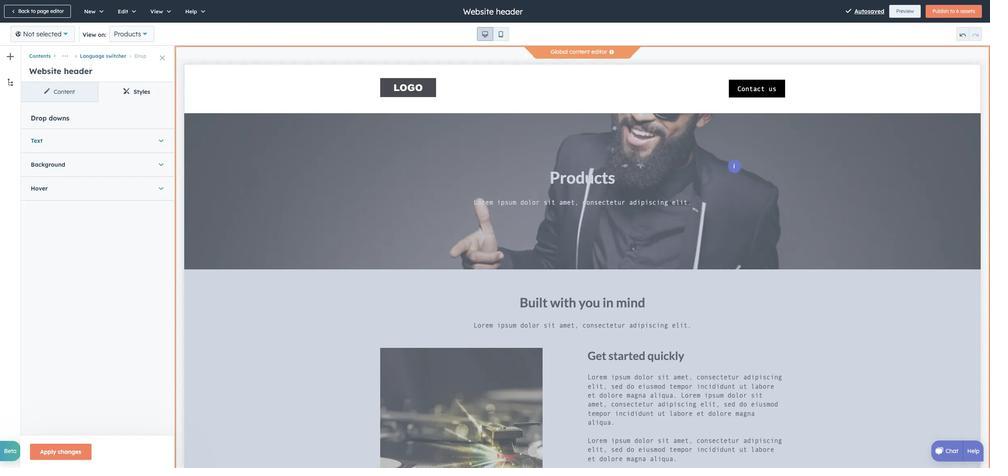 Task type: describe. For each thing, give the bounding box(es) containing it.
6
[[957, 8, 960, 14]]

autosaved
[[855, 8, 885, 15]]

on:
[[98, 31, 106, 38]]

changes
[[58, 449, 81, 456]]

global content editor
[[551, 48, 607, 56]]

text
[[31, 137, 43, 145]]

caret image
[[159, 161, 164, 169]]

preview button
[[890, 5, 921, 18]]

view for view
[[150, 8, 163, 15]]

switcher
[[106, 53, 126, 59]]

background button
[[31, 153, 165, 177]]

contents
[[29, 53, 51, 59]]

selected
[[36, 30, 62, 38]]

1 horizontal spatial help
[[968, 448, 980, 455]]

preview
[[897, 8, 914, 14]]

contents button
[[29, 53, 51, 59]]

1 horizontal spatial downs
[[49, 114, 69, 122]]

edit button
[[109, 0, 142, 23]]

edit
[[118, 8, 128, 15]]

drop downs button
[[29, 53, 146, 70]]

0 horizontal spatial drop
[[31, 114, 47, 122]]

drop downs inside navigation
[[29, 53, 146, 70]]

0 vertical spatial website
[[463, 6, 494, 16]]

drop inside button
[[134, 53, 146, 59]]

editor inside button
[[50, 8, 64, 14]]

publish
[[933, 8, 949, 14]]

2 autosaved button from the left
[[855, 6, 885, 16]]

publish to 6 assets
[[933, 8, 976, 14]]

text button
[[31, 129, 165, 153]]

caret image for hover
[[159, 185, 164, 193]]

help inside button
[[185, 8, 197, 15]]

apply changes button
[[30, 444, 91, 461]]

1 vertical spatial header
[[64, 66, 92, 76]]

new
[[84, 8, 96, 15]]

chat
[[946, 448, 959, 455]]

not
[[23, 30, 35, 38]]

navigation containing contents
[[21, 46, 175, 70]]

content link
[[21, 82, 98, 102]]

content
[[54, 88, 75, 96]]

back to page editor button
[[4, 5, 71, 18]]

1 autosaved button from the left
[[846, 6, 885, 16]]



Task type: locate. For each thing, give the bounding box(es) containing it.
view button
[[142, 0, 177, 23]]

apply
[[40, 449, 56, 456]]

0 vertical spatial website header
[[463, 6, 523, 16]]

beta
[[4, 448, 17, 455]]

1 horizontal spatial to
[[951, 8, 955, 14]]

view on:
[[83, 31, 106, 38]]

drop downs down view on:
[[29, 53, 146, 70]]

to for publish
[[951, 8, 955, 14]]

drop left close icon
[[134, 53, 146, 59]]

view
[[150, 8, 163, 15], [83, 31, 96, 38]]

website
[[463, 6, 494, 16], [29, 66, 61, 76]]

page
[[37, 8, 49, 14]]

to
[[31, 8, 36, 14], [951, 8, 955, 14]]

help right view button
[[185, 8, 197, 15]]

help right chat
[[968, 448, 980, 455]]

1 vertical spatial website header
[[29, 66, 92, 76]]

0 horizontal spatial to
[[31, 8, 36, 14]]

view left on:
[[83, 31, 96, 38]]

0 horizontal spatial view
[[83, 31, 96, 38]]

close image
[[160, 56, 165, 60]]

help
[[185, 8, 197, 15], [968, 448, 980, 455]]

group containing publish to
[[926, 5, 982, 18]]

1 vertical spatial drop
[[31, 114, 47, 122]]

0 horizontal spatial downs
[[29, 64, 45, 70]]

0 horizontal spatial editor
[[50, 8, 64, 14]]

1 horizontal spatial drop
[[134, 53, 146, 59]]

background
[[31, 161, 65, 169]]

1 vertical spatial help
[[968, 448, 980, 455]]

caret image
[[159, 137, 164, 145], [159, 185, 164, 193]]

caret image down caret icon at the left top
[[159, 185, 164, 193]]

0 horizontal spatial help
[[185, 8, 197, 15]]

back to page editor
[[18, 8, 64, 14]]

help button
[[177, 0, 211, 23]]

1 vertical spatial downs
[[49, 114, 69, 122]]

0 vertical spatial view
[[150, 8, 163, 15]]

1 horizontal spatial website header
[[463, 6, 523, 16]]

group
[[926, 5, 982, 18], [477, 27, 509, 41], [957, 27, 982, 41]]

drop
[[134, 53, 146, 59], [31, 114, 47, 122]]

view right edit "button"
[[150, 8, 163, 15]]

website header
[[463, 6, 523, 16], [29, 66, 92, 76]]

1 vertical spatial view
[[83, 31, 96, 38]]

editor right the page
[[50, 8, 64, 14]]

new button
[[76, 0, 109, 23]]

1 horizontal spatial view
[[150, 8, 163, 15]]

caret image up caret icon at the left top
[[159, 137, 164, 145]]

downs inside button
[[29, 64, 45, 70]]

1 vertical spatial website
[[29, 66, 61, 76]]

1 horizontal spatial editor
[[592, 48, 607, 56]]

0 vertical spatial editor
[[50, 8, 64, 14]]

drop up "text"
[[31, 114, 47, 122]]

tab list containing content
[[21, 82, 175, 102]]

0 vertical spatial help
[[185, 8, 197, 15]]

styles link
[[98, 82, 175, 102]]

1 caret image from the top
[[159, 137, 164, 145]]

view inside button
[[150, 8, 163, 15]]

apply changes
[[40, 449, 81, 456]]

products button
[[109, 26, 155, 42]]

0 vertical spatial downs
[[29, 64, 45, 70]]

to right back
[[31, 8, 36, 14]]

language
[[80, 53, 104, 59]]

1 horizontal spatial website
[[463, 6, 494, 16]]

1 vertical spatial editor
[[592, 48, 607, 56]]

to left 6
[[951, 8, 955, 14]]

view for view on:
[[83, 31, 96, 38]]

language switcher
[[80, 53, 126, 59]]

to inside button
[[31, 8, 36, 14]]

downs down content link
[[49, 114, 69, 122]]

2 caret image from the top
[[159, 185, 164, 193]]

1 to from the left
[[31, 8, 36, 14]]

beta button
[[0, 442, 21, 462]]

1 vertical spatial drop downs
[[31, 114, 69, 122]]

not selected button
[[11, 26, 75, 42]]

caret image inside the text dropdown button
[[159, 137, 164, 145]]

1 horizontal spatial header
[[496, 6, 523, 16]]

hover button
[[31, 177, 165, 201]]

0 vertical spatial caret image
[[159, 137, 164, 145]]

tab list
[[21, 82, 175, 102]]

language switcher button
[[72, 53, 126, 59]]

autosaved button
[[846, 6, 885, 16], [855, 6, 885, 16]]

header
[[496, 6, 523, 16], [64, 66, 92, 76]]

0 vertical spatial drop
[[134, 53, 146, 59]]

editor
[[50, 8, 64, 14], [592, 48, 607, 56]]

back
[[18, 8, 30, 14]]

1 vertical spatial caret image
[[159, 185, 164, 193]]

global
[[551, 48, 568, 56]]

caret image for text
[[159, 137, 164, 145]]

navigation
[[21, 46, 175, 70]]

editor right content
[[592, 48, 607, 56]]

styles
[[134, 88, 150, 96]]

0 horizontal spatial website header
[[29, 66, 92, 76]]

assets
[[961, 8, 976, 14]]

downs down contents button
[[29, 64, 45, 70]]

to for back
[[31, 8, 36, 14]]

downs
[[29, 64, 45, 70], [49, 114, 69, 122]]

hover
[[31, 185, 48, 192]]

drop downs up "text"
[[31, 114, 69, 122]]

products
[[114, 30, 141, 38]]

not selected
[[23, 30, 62, 38]]

0 horizontal spatial header
[[64, 66, 92, 76]]

caret image inside "hover" dropdown button
[[159, 185, 164, 193]]

0 horizontal spatial website
[[29, 66, 61, 76]]

to inside group
[[951, 8, 955, 14]]

2 to from the left
[[951, 8, 955, 14]]

content
[[570, 48, 590, 56]]

0 vertical spatial header
[[496, 6, 523, 16]]

drop downs
[[29, 53, 146, 70], [31, 114, 69, 122]]

0 vertical spatial drop downs
[[29, 53, 146, 70]]



Task type: vqa. For each thing, say whether or not it's contained in the screenshot.
caret image to the bottom
yes



